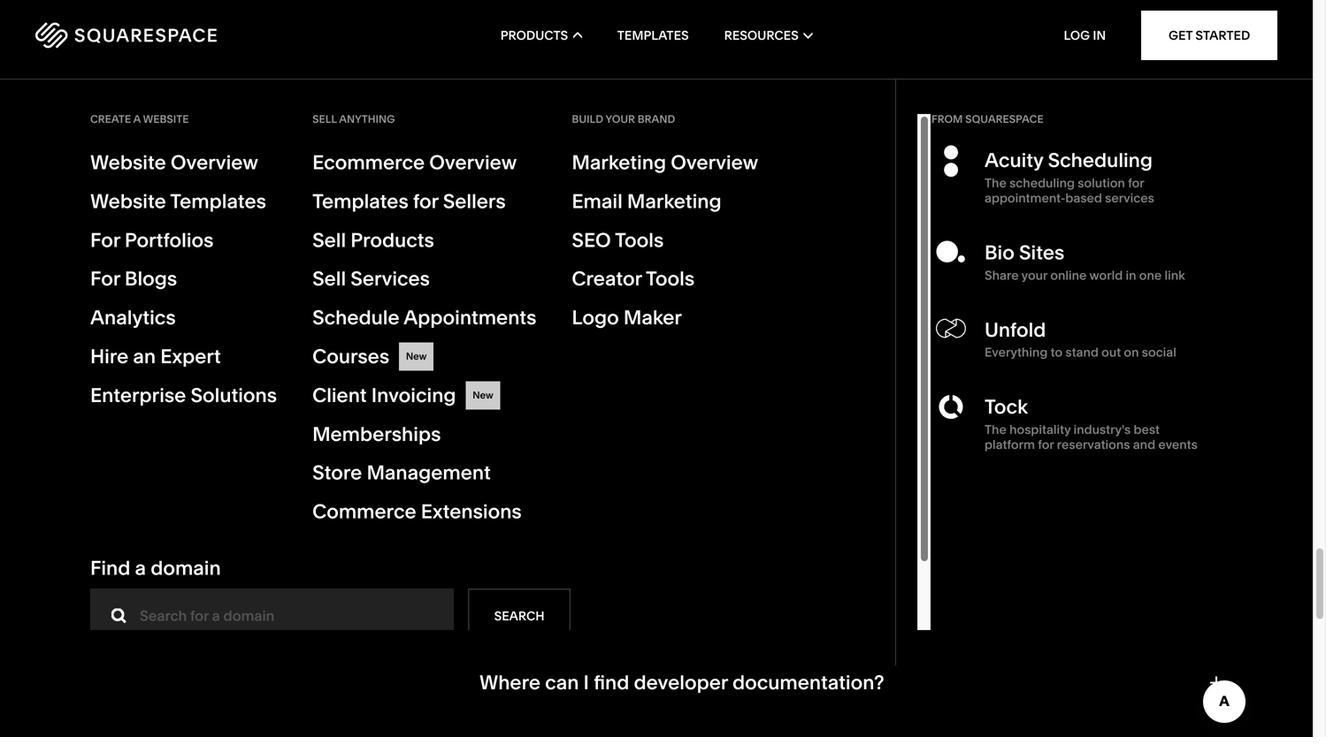 Task type: vqa. For each thing, say whether or not it's contained in the screenshot.
contact 'i'
yes



Task type: describe. For each thing, give the bounding box(es) containing it.
trust
[[692, 148, 727, 168]]

tools for seo tools
[[615, 228, 664, 252]]

0 horizontal spatial templates
[[170, 189, 266, 213]]

squarespace right within
[[881, 520, 981, 540]]

tock the hospitality industry's best platform for reservations and events
[[985, 395, 1198, 453]]

based
[[1066, 191, 1102, 206]]

are inside the extensions listed in squarespace extensions are provided by third parties and not squarespace. if you connect an extension to your site, the relationship is between you and the applicable third-party extension provider. your use of the extension and their services is governed by the extension provider's terms of service, privacy notice, or similar terms. they're not subject to the squarespace's terms of service, privacy policy, data processing addendum, or other policies. the inclusion of an extension within squarespace extensions is provided without recommendation or endorsement.
[[850, 425, 875, 444]]

courses
[[312, 345, 389, 368]]

to up keeps on the top of page
[[786, 91, 802, 111]]

bio
[[985, 241, 1015, 264]]

i for contact
[[556, 214, 561, 237]]

of left terms
[[713, 520, 728, 540]]

squarespace logo image
[[35, 22, 217, 49]]

1 vertical spatial with
[[630, 258, 662, 278]]

seo tools
[[572, 228, 664, 252]]

new for client invoicing
[[473, 390, 493, 402]]

for down ecommerce overview link
[[413, 189, 438, 213]]

relationship
[[917, 444, 1007, 463]]

your inside bio sites share your online world in one link
[[1021, 268, 1048, 283]]

get
[[1169, 28, 1193, 43]]

templates for templates
[[617, 28, 689, 43]]

client
[[312, 383, 367, 407]]

site's
[[1021, 72, 1060, 91]]

templates for templates for sellers
[[312, 189, 409, 213]]

recommendation
[[540, 539, 672, 559]]

hide answer image
[[1208, 33, 1223, 46]]

parties
[[1012, 425, 1065, 444]]

if you have an issue with an extension, reach out to the extension provider's support team via the link on the extension's details page. the extension provider is solely responsible for providing all support, maintenance, and technical assistance with the service provided through the extension.
[[479, 258, 1177, 335]]

from squarespace
[[932, 113, 1044, 126]]

an left provider.
[[698, 444, 717, 463]]

review
[[721, 110, 771, 130]]

all
[[556, 296, 573, 316]]

need
[[772, 72, 811, 91]]

platform
[[985, 438, 1035, 453]]

scheduling
[[1048, 148, 1153, 172]]

1 horizontal spatial authorize
[[833, 72, 905, 91]]

0 horizontal spatial authorize
[[635, 91, 707, 111]]

industry's
[[1074, 423, 1131, 438]]

if inside the extensions listed in squarespace extensions are provided by third parties and not squarespace. if you connect an extension to your site, the relationship is between you and the applicable third-party extension provider. your use of the extension and their services is governed by the extension provider's terms of service, privacy notice, or similar terms. they're not subject to the squarespace's terms of service, privacy policy, data processing addendum, or other policies. the inclusion of an extension within squarespace extensions is provided without recommendation or endorsement.
[[587, 444, 597, 463]]

site
[[942, 129, 970, 149]]

squarespace's
[[616, 501, 727, 521]]

the right policies.
[[609, 520, 637, 540]]

one
[[1139, 268, 1162, 283]]

your
[[796, 463, 830, 482]]

terms. inside 'when you connect an extension, you'll need to authorize access to your site's information. any information that you authorize is subject to the extension's terms of service, privacy notice, or similar terms. make sure to fully review these policies before authorizing an extension to access your site. while squarespace keeps your account and site secure, it's your responsibility to ensure you trust the extension you're connecting.'
[[533, 110, 581, 130]]

to up authorizing at right
[[965, 72, 980, 91]]

sell for sell products
[[312, 228, 346, 252]]

solely
[[973, 277, 1017, 297]]

1 vertical spatial access
[[908, 72, 961, 91]]

extension up terms
[[720, 444, 794, 463]]

out inside unfold everything to stand out on social
[[1102, 345, 1121, 360]]

appointments
[[404, 306, 536, 330]]

to left fully
[[667, 110, 683, 130]]

online
[[1050, 268, 1087, 283]]

for portfolios
[[90, 228, 214, 252]]

website overview
[[90, 150, 258, 174]]

extension down your
[[754, 520, 828, 540]]

enterprise solutions link
[[90, 382, 277, 410]]

support,
[[577, 296, 641, 316]]

notice, inside the extensions listed in squarespace extensions are provided by third parties and not squarespace. if you connect an extension to your site, the relationship is between you and the applicable third-party extension provider. your use of the extension and their services is governed by the extension provider's terms of service, privacy notice, or similar terms. they're not subject to the squarespace's terms of service, privacy policy, data processing addendum, or other policies. the inclusion of an extension within squarespace extensions is provided without recommendation or endorsement.
[[953, 482, 1004, 502]]

1 horizontal spatial extensions
[[764, 425, 846, 444]]

the extensions listed in squarespace extensions are provided by third parties and not squarespace. if you connect an extension to your site, the relationship is between you and the applicable third-party extension provider. your use of the extension and their services is governed by the extension provider's terms of service, privacy notice, or similar terms. they're not subject to the squarespace's terms of service, privacy policy, data processing addendum, or other policies. the inclusion of an extension within squarespace extensions is provided without recommendation or endorsement.
[[479, 425, 1192, 559]]

or down the platform
[[1008, 482, 1024, 502]]

for for for blogs
[[90, 267, 120, 291]]

management
[[367, 461, 491, 485]]

acuity
[[985, 148, 1043, 172]]

sites
[[1019, 241, 1065, 264]]

2 vertical spatial access
[[479, 129, 533, 149]]

website templates
[[90, 189, 266, 213]]

an down the site's
[[1027, 110, 1046, 130]]

connecting.
[[887, 148, 977, 168]]

service, inside the extensions listed in squarespace extensions are provided by third parties and not squarespace. if you connect an extension to your site, the relationship is between you and the applicable third-party extension provider. your use of the extension and their services is governed by the extension provider's terms of service, privacy notice, or similar terms. they're not subject to the squarespace's terms of service, privacy policy, data processing addendum, or other policies. the inclusion of an extension within squarespace extensions is provided without recommendation or endorsement.
[[831, 482, 890, 502]]

hire an expert link
[[90, 343, 277, 371]]

where can i find developer documentation?
[[479, 671, 884, 695]]

1 horizontal spatial by
[[951, 425, 969, 444]]

to inside if you have an issue with an extension, reach out to the extension provider's support team via the link on the extension's details page. the extension provider is solely responsible for providing all support, maintenance, and technical assistance with the service provided through the extension.
[[845, 258, 860, 278]]

party
[[605, 463, 644, 482]]

do
[[527, 214, 551, 237]]

log             in link
[[1064, 28, 1106, 43]]

find
[[594, 671, 629, 695]]

terms. inside the extensions listed in squarespace extensions are provided by third parties and not squarespace. if you connect an extension to your site, the relationship is between you and the applicable third-party extension provider. your use of the extension and their services is governed by the extension provider's terms of service, privacy notice, or similar terms. they're not subject to the squarespace's terms of service, privacy policy, data processing addendum, or other policies. the inclusion of an extension within squarespace extensions is provided without recommendation or endorsement.
[[1081, 482, 1129, 502]]

sell for sell services
[[312, 267, 346, 291]]

enterprise
[[90, 383, 186, 407]]

that
[[571, 91, 601, 111]]

is right 'third'
[[1011, 444, 1023, 463]]

hire
[[90, 345, 129, 368]]

marketing overview
[[572, 150, 758, 174]]

extension.
[[572, 315, 650, 335]]

resources button
[[724, 0, 812, 71]]

where are extensions available?
[[479, 604, 777, 628]]

hire an expert
[[90, 345, 221, 368]]

extension down "these"
[[759, 148, 833, 168]]

get started
[[1169, 28, 1250, 43]]

0 horizontal spatial products
[[351, 228, 434, 252]]

an up build your brand
[[624, 72, 643, 91]]

log
[[1064, 28, 1090, 43]]

commerce extensions link
[[312, 498, 536, 526]]

site,
[[854, 444, 885, 463]]

0 vertical spatial with
[[641, 214, 680, 237]]

service,
[[800, 501, 860, 521]]

subject inside 'when you connect an extension, you'll need to authorize access to your site's information. any information that you authorize is subject to the extension's terms of service, privacy notice, or similar terms. make sure to fully review these policies before authorizing an extension to access your site. while squarespace keeps your account and site secure, it's your responsibility to ensure you trust the extension you're connecting.'
[[726, 91, 783, 111]]

solutions
[[191, 383, 277, 407]]

0 vertical spatial marketing
[[572, 150, 666, 174]]

you left "trust"
[[660, 148, 688, 168]]

tools for creator tools
[[646, 267, 695, 291]]

developer
[[634, 671, 728, 695]]

provider's inside the extensions listed in squarespace extensions are provided by third parties and not squarespace. if you connect an extension to your site, the relationship is between you and the applicable third-party extension provider. your use of the extension and their services is governed by the extension provider's terms of service, privacy notice, or similar terms. they're not subject to the squarespace's terms of service, privacy policy, data processing addendum, or other policies. the inclusion of an extension within squarespace extensions is provided without recommendation or endorsement.
[[685, 482, 761, 502]]

2 vertical spatial with
[[941, 296, 973, 316]]

policies.
[[543, 520, 606, 540]]

the inside tock the hospitality industry's best platform for reservations and events
[[985, 423, 1007, 438]]

for for for portfolios
[[90, 228, 120, 252]]

in inside the extensions listed in squarespace extensions are provided by third parties and not squarespace. if you connect an extension to your site, the relationship is between you and the applicable third-party extension provider. your use of the extension and their services is governed by the extension provider's terms of service, privacy notice, or similar terms. they're not subject to the squarespace's terms of service, privacy policy, data processing addendum, or other policies. the inclusion of an extension within squarespace extensions is provided without recommendation or endorsement.
[[643, 425, 656, 444]]

ensure
[[604, 148, 657, 168]]

extension, inside if you have an issue with an extension, reach out to the extension provider's support team via the link on the extension's details page. the extension provider is solely responsible for providing all support, maintenance, and technical assistance with the service provided through the extension.
[[688, 258, 765, 278]]

website overview link
[[90, 149, 277, 177]]

of right terms
[[781, 501, 796, 521]]

account
[[844, 129, 906, 149]]

these
[[775, 110, 817, 130]]

services inside the extensions listed in squarespace extensions are provided by third parties and not squarespace. if you connect an extension to your site, the relationship is between you and the applicable third-party extension provider. your use of the extension and their services is governed by the extension provider's terms of service, privacy notice, or similar terms. they're not subject to the squarespace's terms of service, privacy policy, data processing addendum, or other policies. the inclusion of an extension within squarespace extensions is provided without recommendation or endorsement.
[[1060, 463, 1123, 482]]

to right need
[[814, 72, 830, 91]]

you down who provides the extension? at the bottom of the page
[[600, 444, 628, 463]]

1 vertical spatial provided
[[878, 425, 947, 444]]

third-
[[563, 463, 605, 482]]

social
[[1142, 345, 1176, 360]]

services inside acuity scheduling the scheduling solution for appointment-based services
[[1105, 191, 1154, 206]]

an right have
[[564, 258, 583, 278]]

squarespace logo link
[[35, 22, 284, 49]]

extension's inside if you have an issue with an extension, reach out to the extension provider's support team via the link on the extension's details page. the extension provider is solely responsible for providing all support, maintenance, and technical assistance with the service provided through the extension.
[[590, 277, 675, 297]]

for portfolios link
[[90, 226, 277, 255]]

2 horizontal spatial extensions
[[984, 520, 1067, 540]]

terms inside 'when you connect an extension, you'll need to authorize access to your site's information. any information that you authorize is subject to the extension's terms of service, privacy notice, or similar terms. make sure to fully review these policies before authorizing an extension to access your site. while squarespace keeps your account and site secure, it's your responsibility to ensure you trust the extension you're connecting.'
[[923, 91, 967, 111]]

creator
[[572, 267, 642, 291]]

overview for for
[[429, 150, 517, 174]]

terms inside the extensions listed in squarespace extensions are provided by third parties and not squarespace. if you connect an extension to your site, the relationship is between you and the applicable third-party extension provider. your use of the extension and their services is governed by the extension provider's terms of service, privacy notice, or similar terms. they're not subject to the squarespace's terms of service, privacy policy, data processing addendum, or other policies. the inclusion of an extension within squarespace extensions is provided without recommendation or endorsement.
[[765, 482, 809, 502]]

i for find
[[584, 671, 589, 695]]

information.
[[1064, 72, 1155, 91]]

notice, inside 'when you connect an extension, you'll need to authorize access to your site's information. any information that you authorize is subject to the extension's terms of service, privacy notice, or similar terms. make sure to fully review these policies before authorizing an extension to access your site. while squarespace keeps your account and site secure, it's your responsibility to ensure you trust the extension you're connecting.'
[[1112, 91, 1163, 111]]

privacy
[[864, 501, 919, 521]]

extension down related
[[811, 277, 885, 297]]

your right it's
[[1058, 129, 1091, 149]]

to left use
[[798, 444, 813, 463]]

0 horizontal spatial by
[[556, 482, 575, 502]]

privacy inside the extensions listed in squarespace extensions are provided by third parties and not squarespace. if you connect an extension to your site, the relationship is between you and the applicable third-party extension provider. your use of the extension and their services is governed by the extension provider's terms of service, privacy notice, or similar terms. they're not subject to the squarespace's terms of service, privacy policy, data processing addendum, or other policies. the inclusion of an extension within squarespace extensions is provided without recommendation or endorsement.
[[894, 482, 949, 502]]

Search for a domain field
[[90, 589, 454, 644]]

extensions inside the extensions listed in squarespace extensions are provided by third parties and not squarespace. if you connect an extension to your site, the relationship is between you and the applicable third-party extension provider. your use of the extension and their services is governed by the extension provider's terms of service, privacy notice, or similar terms. they're not subject to the squarespace's terms of service, privacy policy, data processing addendum, or other policies. the inclusion of an extension within squarespace extensions is provided without recommendation or endorsement.
[[511, 425, 594, 444]]

if inside if you have an issue with an extension, reach out to the extension provider's support team via the link on the extension's details page. the extension provider is solely responsible for providing all support, maintenance, and technical assistance with the service provided through the extension.
[[479, 258, 489, 278]]

events
[[1158, 438, 1198, 453]]

an right hire
[[133, 345, 156, 368]]

extension, inside 'when you connect an extension, you'll need to authorize access to your site's information. any information that you authorize is subject to the extension's terms of service, privacy notice, or similar terms. make sure to fully review these policies before authorizing an extension to access your site. while squarespace keeps your account and site secure, it's your responsibility to ensure you trust the extension you're connecting.'
[[647, 72, 725, 91]]

an down seo tools "link"
[[665, 258, 684, 278]]

share
[[985, 268, 1019, 283]]

where for where can i find developer documentation?
[[479, 671, 541, 695]]

schedule appointments
[[312, 306, 536, 330]]

or left other
[[479, 520, 495, 540]]

extension up squarespace's
[[648, 463, 722, 482]]

for blogs
[[90, 267, 177, 291]]

ecommerce overview link
[[312, 149, 536, 177]]

for inside if you have an issue with an extension, reach out to the extension provider's support team via the link on the extension's details page. the extension provider is solely responsible for providing all support, maintenance, and technical assistance with the service provided through the extension.
[[1114, 277, 1134, 297]]

who for who do i contact with extension-related questions?
[[479, 214, 522, 237]]

best
[[1134, 423, 1160, 438]]

sell services
[[312, 267, 430, 291]]

analytics
[[90, 306, 176, 330]]

your left site.
[[536, 129, 569, 149]]

service
[[1005, 296, 1060, 316]]

is left the 'addendum,'
[[1071, 520, 1083, 540]]

service, inside 'when you connect an extension, you'll need to authorize access to your site's information. any information that you authorize is subject to the extension's terms of service, privacy notice, or similar terms. make sure to fully review these policies before authorizing an extension to access your site. while squarespace keeps your account and site secure, it's your responsibility to ensure you trust the extension you're connecting.'
[[990, 91, 1049, 111]]

is inside 'when you connect an extension, you'll need to authorize access to your site's information. any information that you authorize is subject to the extension's terms of service, privacy notice, or similar terms. make sure to fully review these policies before authorizing an extension to access your site. while squarespace keeps your account and site secure, it's your responsibility to ensure you trust the extension you're connecting.'
[[710, 91, 723, 111]]

started
[[1196, 28, 1250, 43]]

0 vertical spatial not
[[1101, 425, 1126, 444]]

of right use
[[864, 463, 879, 482]]

squarespace.
[[479, 444, 583, 463]]

solution
[[1078, 176, 1125, 191]]

sell for sell anything
[[312, 113, 337, 126]]

or down squarespace's
[[675, 539, 691, 559]]

extension down questions? on the right top of page
[[892, 258, 966, 278]]

before
[[884, 110, 934, 130]]

you're
[[836, 148, 883, 168]]



Task type: locate. For each thing, give the bounding box(es) containing it.
scheduling
[[1010, 176, 1075, 191]]

or inside 'when you connect an extension, you'll need to authorize access to your site's information. any information that you authorize is subject to the extension's terms of service, privacy notice, or similar terms. make sure to fully review these policies before authorizing an extension to access your site. while squarespace keeps your account and site secure, it's your responsibility to ensure you trust the extension you're connecting.'
[[1167, 91, 1182, 111]]

terms. down reservations
[[1081, 482, 1129, 502]]

of
[[971, 91, 986, 111], [864, 463, 879, 482], [812, 482, 827, 502], [781, 501, 796, 521], [713, 520, 728, 540]]

1 vertical spatial sell
[[312, 228, 346, 252]]

1 for from the top
[[90, 228, 120, 252]]

notice,
[[1112, 91, 1163, 111], [953, 482, 1004, 502]]

provider's up service
[[970, 258, 1046, 278]]

extension up policy,
[[912, 463, 985, 482]]

2 website from the top
[[90, 189, 166, 213]]

similar inside the extensions listed in squarespace extensions are provided by third parties and not squarespace. if you connect an extension to your site, the relationship is between you and the applicable third-party extension provider. your use of the extension and their services is governed by the extension provider's terms of service, privacy notice, or similar terms. they're not subject to the squarespace's terms of service, privacy policy, data processing addendum, or other policies. the inclusion of an extension within squarespace extensions is provided without recommendation or endorsement.
[[1028, 482, 1078, 502]]

in inside bio sites share your online world in one link
[[1126, 268, 1136, 283]]

extension up scheduling
[[1049, 110, 1123, 130]]

0 vertical spatial notice,
[[1112, 91, 1163, 111]]

1 vertical spatial where
[[479, 671, 541, 695]]

2 vertical spatial sell
[[312, 267, 346, 291]]

sell up "sell services"
[[312, 228, 346, 252]]

0 vertical spatial similar
[[479, 110, 530, 130]]

a for create
[[133, 113, 141, 126]]

extension's inside 'when you connect an extension, you'll need to authorize access to your site's information. any information that you authorize is subject to the extension's terms of service, privacy notice, or similar terms. make sure to fully review these policies before authorizing an extension to access your site. while squarespace keeps your account and site secure, it's your responsibility to ensure you trust the extension you're connecting.'
[[834, 91, 919, 111]]

email
[[572, 189, 623, 213]]

to down third-
[[568, 501, 584, 521]]

1 horizontal spatial on
[[1124, 345, 1139, 360]]

notice, up scheduling
[[1112, 91, 1163, 111]]

1 vertical spatial extension,
[[688, 258, 765, 278]]

is
[[710, 91, 723, 111], [957, 277, 969, 297], [1011, 444, 1023, 463], [1127, 463, 1139, 482], [1071, 520, 1083, 540]]

on inside unfold everything to stand out on social
[[1124, 345, 1139, 360]]

by left 'third'
[[951, 425, 969, 444]]

overview for marketing
[[671, 150, 758, 174]]

0 horizontal spatial notice,
[[953, 482, 1004, 502]]

squarespace down extension?
[[660, 425, 760, 444]]

marketing down "marketing overview" link
[[627, 189, 722, 213]]

you
[[527, 72, 555, 91], [604, 91, 632, 111], [660, 148, 688, 168], [493, 258, 520, 278], [600, 444, 628, 463], [1097, 444, 1125, 463]]

1 horizontal spatial link
[[1165, 268, 1185, 283]]

to down information.
[[1127, 110, 1142, 130]]

provider's up the inclusion
[[685, 482, 761, 502]]

0 vertical spatial access
[[706, 27, 771, 51]]

your up while
[[606, 113, 635, 126]]

policies
[[821, 110, 880, 130]]

issue
[[587, 258, 626, 278]]

sell anything
[[312, 113, 395, 126]]

provided down the they're
[[1087, 520, 1155, 540]]

1 who from the top
[[479, 214, 522, 237]]

3 sell from the top
[[312, 267, 346, 291]]

extension up the inclusion
[[607, 482, 681, 502]]

your right keeps on the top of page
[[807, 129, 841, 149]]

website for website templates
[[90, 189, 166, 213]]

with down seo tools "link"
[[630, 258, 662, 278]]

privacy
[[1053, 91, 1108, 111], [894, 482, 949, 502]]

to inside unfold everything to stand out on social
[[1051, 345, 1063, 360]]

bio sites share your online world in one link
[[985, 241, 1185, 283]]

templates for sellers
[[312, 189, 506, 213]]

2 where from the top
[[479, 671, 541, 695]]

you down industry's
[[1097, 444, 1125, 463]]

out inside if you have an issue with an extension, reach out to the extension provider's support team via the link on the extension's details page. the extension provider is solely responsible for providing all support, maintenance, and technical assistance with the service provided through the extension.
[[816, 258, 841, 278]]

1 horizontal spatial privacy
[[1053, 91, 1108, 111]]

website up for portfolios
[[90, 189, 166, 213]]

0 vertical spatial by
[[951, 425, 969, 444]]

0 vertical spatial services
[[1105, 191, 1154, 206]]

show answer image
[[1208, 677, 1223, 689]]

log             in
[[1064, 28, 1106, 43]]

are right the search
[[545, 604, 575, 628]]

on
[[538, 277, 557, 297], [1124, 345, 1139, 360]]

0 horizontal spatial extensions
[[421, 500, 522, 524]]

tools up creator tools
[[615, 228, 664, 252]]

reach
[[769, 258, 812, 278]]

provides
[[527, 380, 608, 404]]

1 horizontal spatial out
[[1102, 345, 1121, 360]]

on inside if you have an issue with an extension, reach out to the extension provider's support team via the link on the extension's details page. the extension provider is solely responsible for providing all support, maintenance, and technical assistance with the service provided through the extension.
[[538, 277, 557, 297]]

0 vertical spatial if
[[479, 258, 489, 278]]

creator tools
[[572, 267, 695, 291]]

expert
[[160, 345, 221, 368]]

if
[[479, 258, 489, 278], [587, 444, 597, 463]]

1 vertical spatial if
[[587, 444, 597, 463]]

1 vertical spatial products
[[351, 228, 434, 252]]

0 vertical spatial new
[[406, 351, 427, 363]]

0 horizontal spatial service,
[[831, 482, 890, 502]]

the inside if you have an issue with an extension, reach out to the extension provider's support team via the link on the extension's details page. the extension provider is solely responsible for providing all support, maintenance, and technical assistance with the service provided through the extension.
[[779, 277, 808, 297]]

on left social
[[1124, 345, 1139, 360]]

who for who provides the extension?
[[479, 380, 522, 404]]

1 website from the top
[[90, 150, 166, 174]]

your left the site,
[[817, 444, 850, 463]]

products up services
[[351, 228, 434, 252]]

products up when
[[500, 28, 568, 43]]

0 horizontal spatial subject
[[508, 501, 565, 521]]

0 horizontal spatial are
[[545, 604, 575, 628]]

similar inside 'when you connect an extension, you'll need to authorize access to your site's information. any information that you authorize is subject to the extension's terms of service, privacy notice, or similar terms. make sure to fully review these policies before authorizing an extension to access your site. while squarespace keeps your account and site secure, it's your responsibility to ensure you trust the extension you're connecting.'
[[479, 110, 530, 130]]

1 horizontal spatial notice,
[[1112, 91, 1163, 111]]

link inside bio sites share your online world in one link
[[1165, 268, 1185, 283]]

who down the sellers
[[479, 214, 522, 237]]

0 horizontal spatial connect
[[558, 72, 621, 91]]

0 horizontal spatial terms
[[765, 482, 809, 502]]

for blogs link
[[90, 265, 277, 293]]

link right one
[[1165, 268, 1185, 283]]

and inside 'when you connect an extension, you'll need to authorize access to your site's information. any information that you authorize is subject to the extension's terms of service, privacy notice, or similar terms. make sure to fully review these policies before authorizing an extension to access your site. while squarespace keeps your account and site secure, it's your responsibility to ensure you trust the extension you're connecting.'
[[910, 129, 939, 149]]

extensions up your
[[764, 425, 846, 444]]

where
[[479, 604, 541, 628], [479, 671, 541, 695]]

authorize
[[833, 72, 905, 91], [635, 91, 707, 111]]

squarespace inside 'when you connect an extension, you'll need to authorize access to your site's information. any information that you authorize is subject to the extension's terms of service, privacy notice, or similar terms. make sure to fully review these policies before authorizing an extension to access your site. while squarespace keeps your account and site secure, it's your responsibility to ensure you trust the extension you're connecting.'
[[654, 129, 754, 149]]

with right assistance at the top of the page
[[941, 296, 973, 316]]

the inside acuity scheduling the scheduling solution for appointment-based services
[[985, 176, 1007, 191]]

connect up build
[[558, 72, 621, 91]]

0 vertical spatial tools
[[615, 228, 664, 252]]

1 vertical spatial services
[[1060, 463, 1123, 482]]

0 horizontal spatial on
[[538, 277, 557, 297]]

0 vertical spatial subject
[[726, 91, 783, 111]]

without
[[479, 539, 536, 559]]

2 horizontal spatial overview
[[671, 150, 758, 174]]

templates up brand in the top of the page
[[617, 28, 689, 43]]

use
[[833, 463, 861, 482]]

and inside tock the hospitality industry's best platform for reservations and events
[[1133, 438, 1155, 453]]

0 vertical spatial where
[[479, 604, 541, 628]]

0 vertical spatial sell
[[312, 113, 337, 126]]

ecommerce overview
[[312, 150, 517, 174]]

for inside acuity scheduling the scheduling solution for appointment-based services
[[1128, 176, 1144, 191]]

for up for blogs on the left top
[[90, 228, 120, 252]]

provided left 'third'
[[878, 425, 947, 444]]

0 vertical spatial provider's
[[970, 258, 1046, 278]]

1 horizontal spatial terms
[[923, 91, 967, 111]]

1 horizontal spatial products
[[500, 28, 568, 43]]

1 horizontal spatial subject
[[726, 91, 783, 111]]

policy,
[[923, 501, 971, 521]]

tools inside "link"
[[615, 228, 664, 252]]

or down get at the right
[[1167, 91, 1182, 111]]

0 vertical spatial extension's
[[834, 91, 919, 111]]

extensions up find
[[580, 604, 680, 628]]

store management link
[[312, 459, 536, 488]]

to left 'ensure'
[[585, 148, 601, 168]]

to left stand
[[1051, 345, 1063, 360]]

for right solution
[[1128, 176, 1144, 191]]

1 horizontal spatial new
[[473, 390, 493, 402]]

services right the based
[[1105, 191, 1154, 206]]

while
[[608, 129, 650, 149]]

1 vertical spatial in
[[643, 425, 656, 444]]

hospitality
[[1010, 423, 1071, 438]]

0 horizontal spatial i
[[556, 214, 561, 237]]

1 vertical spatial subject
[[508, 501, 565, 521]]

for left one
[[1114, 277, 1134, 297]]

who do i contact with extension-related questions?
[[479, 214, 954, 237]]

you inside if you have an issue with an extension, reach out to the extension provider's support team via the link on the extension's details page. the extension provider is solely responsible for providing all support, maintenance, and technical assistance with the service provided through the extension.
[[493, 258, 520, 278]]

similar down "between"
[[1028, 482, 1078, 502]]

0 vertical spatial extensions
[[511, 425, 594, 444]]

0 horizontal spatial not
[[479, 501, 504, 521]]

your
[[984, 72, 1017, 91], [606, 113, 635, 126], [536, 129, 569, 149], [807, 129, 841, 149], [1058, 129, 1091, 149], [1021, 268, 1048, 283], [817, 444, 850, 463]]

overview for templates
[[171, 150, 258, 174]]

for
[[90, 228, 120, 252], [90, 267, 120, 291]]

is left you'll
[[710, 91, 723, 111]]

to
[[814, 72, 830, 91], [965, 72, 980, 91], [786, 91, 802, 111], [667, 110, 683, 130], [1127, 110, 1142, 130], [585, 148, 601, 168], [845, 258, 860, 278], [1051, 345, 1063, 360], [798, 444, 813, 463], [568, 501, 584, 521]]

1 horizontal spatial connect
[[632, 444, 694, 463]]

1 horizontal spatial are
[[850, 425, 875, 444]]

0 vertical spatial service,
[[990, 91, 1049, 111]]

domain
[[151, 556, 221, 580]]

0 vertical spatial for
[[90, 228, 120, 252]]

products inside button
[[500, 28, 568, 43]]

maintenance,
[[644, 296, 747, 316]]

you right when
[[527, 72, 555, 91]]

1 sell from the top
[[312, 113, 337, 126]]

data
[[975, 501, 1011, 521]]

the
[[985, 176, 1007, 191], [779, 277, 808, 297], [985, 423, 1007, 438], [479, 425, 508, 444], [609, 520, 637, 540]]

of inside 'when you connect an extension, you'll need to authorize access to your site's information. any information that you authorize is subject to the extension's terms of service, privacy notice, or similar terms. make sure to fully review these policies before authorizing an extension to access your site. while squarespace keeps your account and site secure, it's your responsibility to ensure you trust the extension you're connecting.'
[[971, 91, 986, 111]]

notice, down relationship
[[953, 482, 1004, 502]]

i
[[556, 214, 561, 237], [584, 671, 589, 695]]

0 vertical spatial in
[[1126, 268, 1136, 283]]

0 vertical spatial are
[[850, 425, 875, 444]]

overview down fully
[[671, 150, 758, 174]]

1 where from the top
[[479, 604, 541, 628]]

who provides the extension?
[[479, 380, 747, 404]]

provided inside if you have an issue with an extension, reach out to the extension provider's support team via the link on the extension's details page. the extension provider is solely responsible for providing all support, maintenance, and technical assistance with the service provided through the extension.
[[1064, 296, 1133, 316]]

authorize up policies
[[833, 72, 905, 91]]

templates down website overview link on the top of page
[[170, 189, 266, 213]]

is up the 'addendum,'
[[1127, 463, 1139, 482]]

available?
[[685, 604, 777, 628]]

1 vertical spatial connect
[[632, 444, 694, 463]]

sell left anything
[[312, 113, 337, 126]]

your down sites
[[1021, 268, 1048, 283]]

0 vertical spatial privacy
[[1053, 91, 1108, 111]]

2 vertical spatial provided
[[1087, 520, 1155, 540]]

0 vertical spatial products
[[500, 28, 568, 43]]

store
[[312, 461, 362, 485]]

a for find
[[135, 556, 146, 580]]

is inside if you have an issue with an extension, reach out to the extension provider's support team via the link on the extension's details page. the extension provider is solely responsible for providing all support, maintenance, and technical assistance with the service provided through the extension.
[[957, 277, 969, 297]]

0 horizontal spatial out
[[816, 258, 841, 278]]

0 horizontal spatial overview
[[171, 150, 258, 174]]

does
[[525, 27, 572, 51]]

a right the find
[[135, 556, 146, 580]]

1 vertical spatial on
[[1124, 345, 1139, 360]]

3 overview from the left
[[671, 150, 758, 174]]

logo maker
[[572, 306, 682, 330]]

access up from
[[908, 72, 961, 91]]

reservations
[[1057, 438, 1130, 453]]

the up the applicable
[[479, 425, 508, 444]]

1 horizontal spatial similar
[[1028, 482, 1078, 502]]

similar down when
[[479, 110, 530, 130]]

1 vertical spatial are
[[545, 604, 575, 628]]

2 who from the top
[[479, 380, 522, 404]]

commerce
[[312, 500, 416, 524]]

1 vertical spatial not
[[479, 501, 504, 521]]

1 vertical spatial tools
[[646, 267, 695, 291]]

subject inside the extensions listed in squarespace extensions are provided by third parties and not squarespace. if you connect an extension to your site, the relationship is between you and the applicable third-party extension provider. your use of the extension and their services is governed by the extension provider's terms of service, privacy notice, or similar terms. they're not subject to the squarespace's terms of service, privacy policy, data processing addendum, or other policies. the inclusion of an extension within squarespace extensions is provided without recommendation or endorsement.
[[508, 501, 565, 521]]

1 vertical spatial privacy
[[894, 482, 949, 502]]

where for where are extensions available?
[[479, 604, 541, 628]]

overview up the sellers
[[429, 150, 517, 174]]

where down 'without'
[[479, 604, 541, 628]]

details
[[679, 277, 730, 297]]

world
[[1089, 268, 1123, 283]]

they're
[[1132, 482, 1188, 502]]

0 vertical spatial out
[[816, 258, 841, 278]]

unfold
[[985, 318, 1046, 342]]

2 overview from the left
[[429, 150, 517, 174]]

search
[[494, 609, 545, 624]]

0 horizontal spatial link
[[508, 277, 534, 297]]

1 horizontal spatial i
[[584, 671, 589, 695]]

via
[[1156, 258, 1177, 278]]

privacy inside 'when you connect an extension, you'll need to authorize access to your site's information. any information that you authorize is subject to the extension's terms of service, privacy notice, or similar terms. make sure to fully review these policies before authorizing an extension to access your site. while squarespace keeps your account and site secure, it's your responsibility to ensure you trust the extension you're connecting.'
[[1053, 91, 1108, 111]]

provider's inside if you have an issue with an extension, reach out to the extension provider's support team via the link on the extension's details page. the extension provider is solely responsible for providing all support, maintenance, and technical assistance with the service provided through the extension.
[[970, 258, 1046, 278]]

to up technical
[[845, 258, 860, 278]]

authorizing
[[938, 110, 1023, 130]]

the down tock
[[985, 423, 1007, 438]]

questions?
[[853, 214, 954, 237]]

of left use
[[812, 482, 827, 502]]

connect
[[558, 72, 621, 91], [632, 444, 694, 463]]

memberships
[[312, 422, 441, 446]]

extensions up 'without'
[[421, 500, 522, 524]]

0 horizontal spatial similar
[[479, 110, 530, 130]]

extension up brand in the top of the page
[[611, 27, 701, 51]]

0 vertical spatial terms.
[[533, 110, 581, 130]]

2 for from the top
[[90, 267, 120, 291]]

2 sell from the top
[[312, 228, 346, 252]]

i right can
[[584, 671, 589, 695]]

1 vertical spatial extensions
[[580, 604, 680, 628]]

appointment-
[[985, 191, 1066, 206]]

within
[[831, 520, 877, 540]]

sell inside "link"
[[312, 267, 346, 291]]

1 vertical spatial a
[[135, 556, 146, 580]]

0 vertical spatial who
[[479, 214, 522, 237]]

0 horizontal spatial new
[[406, 351, 427, 363]]

connect inside 'when you connect an extension, you'll need to authorize access to your site's information. any information that you authorize is subject to the extension's terms of service, privacy notice, or similar terms. make sure to fully review these policies before authorizing an extension to access your site. while squarespace keeps your account and site secure, it's your responsibility to ensure you trust the extension you're connecting.'
[[558, 72, 621, 91]]

memberships link
[[312, 420, 536, 449]]

1 vertical spatial service,
[[831, 482, 890, 502]]

1 vertical spatial website
[[90, 189, 166, 213]]

privacy up it's
[[1053, 91, 1108, 111]]

1 overview from the left
[[171, 150, 258, 174]]

connect inside the extensions listed in squarespace extensions are provided by third parties and not squarespace. if you connect an extension to your site, the relationship is between you and the applicable third-party extension provider. your use of the extension and their services is governed by the extension provider's terms of service, privacy notice, or similar terms. they're not subject to the squarespace's terms of service, privacy policy, data processing addendum, or other policies. the inclusion of an extension within squarespace extensions is provided without recommendation or endorsement.
[[632, 444, 694, 463]]

third
[[973, 425, 1008, 444]]

0 vertical spatial terms
[[923, 91, 967, 111]]

terms. up responsibility
[[533, 110, 581, 130]]

a
[[133, 113, 141, 126], [135, 556, 146, 580]]

in left one
[[1126, 268, 1136, 283]]

1 vertical spatial notice,
[[953, 482, 1004, 502]]

from
[[932, 113, 963, 126]]

keeps
[[758, 129, 804, 149]]

you up build your brand
[[604, 91, 632, 111]]

creator tools link
[[572, 265, 758, 293]]

site.
[[573, 129, 604, 149]]

an down provider.
[[731, 520, 750, 540]]

1 horizontal spatial templates
[[312, 189, 409, 213]]

with down the email marketing
[[641, 214, 680, 237]]

0 horizontal spatial provider's
[[685, 482, 761, 502]]

1 horizontal spatial access
[[706, 27, 771, 51]]

website for website overview
[[90, 150, 166, 174]]

new right invoicing
[[473, 390, 493, 402]]

overview up website templates link
[[171, 150, 258, 174]]

1 horizontal spatial if
[[587, 444, 597, 463]]

1 horizontal spatial in
[[1126, 268, 1136, 283]]

templates for sellers link
[[312, 187, 536, 216]]

are
[[850, 425, 875, 444], [545, 604, 575, 628]]

squarespace up secure,
[[965, 113, 1044, 126]]

link inside if you have an issue with an extension, reach out to the extension provider's support team via the link on the extension's details page. the extension provider is solely responsible for providing all support, maintenance, and technical assistance with the service provided through the extension.
[[508, 277, 534, 297]]

0 vertical spatial on
[[538, 277, 557, 297]]

your up from squarespace
[[984, 72, 1017, 91]]

subject up keeps on the top of page
[[726, 91, 783, 111]]

in right the listed at the left of page
[[643, 425, 656, 444]]

and inside if you have an issue with an extension, reach out to the extension provider's support team via the link on the extension's details page. the extension provider is solely responsible for providing all support, maintenance, and technical assistance with the service provided through the extension.
[[751, 296, 780, 316]]

for up their
[[1038, 438, 1054, 453]]

and
[[910, 129, 939, 149], [751, 296, 780, 316], [1069, 425, 1097, 444], [1133, 438, 1155, 453], [1128, 444, 1157, 463], [989, 463, 1018, 482]]

by
[[951, 425, 969, 444], [556, 482, 575, 502]]

1 vertical spatial marketing
[[627, 189, 722, 213]]

the right page.
[[779, 277, 808, 297]]

0 vertical spatial website
[[90, 150, 166, 174]]

schedule
[[312, 306, 400, 330]]

out right stand
[[1102, 345, 1121, 360]]

products button
[[500, 0, 582, 71]]

by up policies.
[[556, 482, 575, 502]]

inclusion
[[641, 520, 709, 540]]

0 vertical spatial i
[[556, 214, 561, 237]]

when
[[479, 72, 524, 91]]

1 vertical spatial new
[[473, 390, 493, 402]]

your inside the extensions listed in squarespace extensions are provided by third parties and not squarespace. if you connect an extension to your site, the relationship is between you and the applicable third-party extension provider. your use of the extension and their services is governed by the extension provider's terms of service, privacy notice, or similar terms. they're not subject to the squarespace's terms of service, privacy policy, data processing addendum, or other policies. the inclusion of an extension within squarespace extensions is provided without recommendation or endorsement.
[[817, 444, 850, 463]]

0 horizontal spatial if
[[479, 258, 489, 278]]

marketing down while
[[572, 150, 666, 174]]

0 horizontal spatial privacy
[[894, 482, 949, 502]]

access up you'll
[[706, 27, 771, 51]]

new for courses
[[406, 351, 427, 363]]

access down information
[[479, 129, 533, 149]]

for inside tock the hospitality industry's best platform for reservations and events
[[1038, 438, 1054, 453]]

0 horizontal spatial terms.
[[533, 110, 581, 130]]

similar
[[479, 110, 530, 130], [1028, 482, 1078, 502]]

0 horizontal spatial extension's
[[590, 277, 675, 297]]

2 horizontal spatial access
[[908, 72, 961, 91]]

on up through
[[538, 277, 557, 297]]



